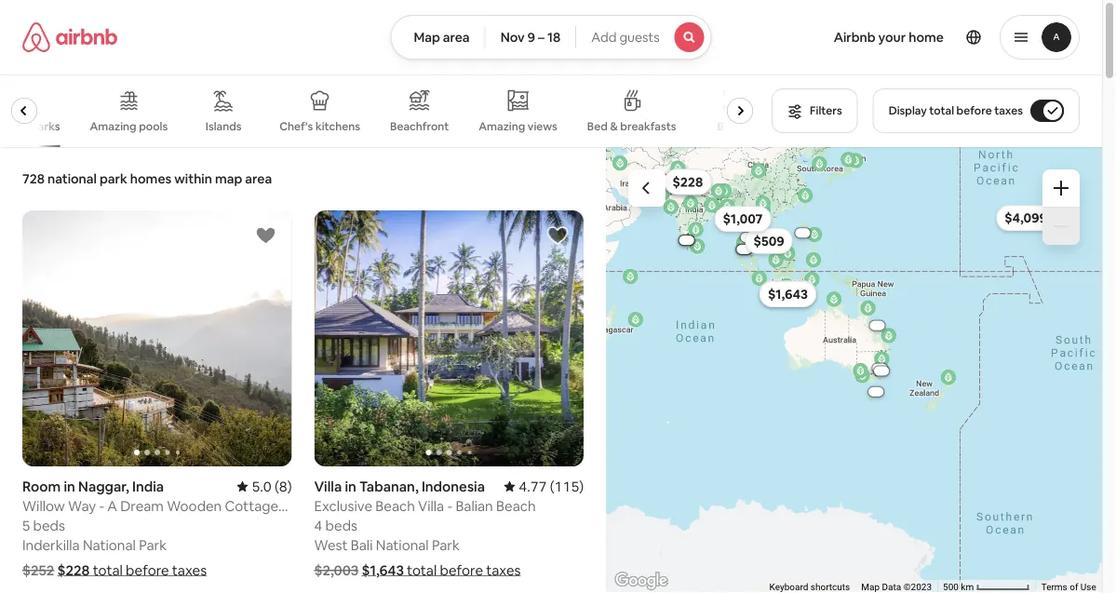 Task type: locate. For each thing, give the bounding box(es) containing it.
before
[[957, 103, 992, 118], [126, 561, 169, 579], [440, 561, 483, 579]]

balian
[[456, 497, 493, 515]]

$228 inside button
[[673, 173, 703, 190]]

1 vertical spatial area
[[245, 170, 272, 187]]

0 horizontal spatial map
[[414, 29, 440, 46]]

1 park from the left
[[139, 536, 167, 554]]

1 vertical spatial $1,643
[[362, 561, 404, 579]]

group for villa in tabanan, indonesia
[[314, 210, 584, 467]]

villa up exclusive at the bottom
[[314, 477, 342, 495]]

total inside 5 beds inderkilla national park $252 $228 total before taxes
[[93, 561, 123, 579]]

before down - on the bottom of page
[[440, 561, 483, 579]]

1 horizontal spatial $1,643
[[768, 286, 808, 303]]

18
[[547, 29, 561, 46]]

taxes
[[995, 103, 1023, 118], [172, 561, 207, 579], [486, 561, 521, 579]]

indonesia
[[422, 477, 485, 495]]

total
[[930, 103, 954, 118], [93, 561, 123, 579], [407, 561, 437, 579]]

1 horizontal spatial national
[[376, 536, 429, 554]]

0 horizontal spatial beach
[[376, 497, 415, 515]]

5.0 out of 5 average rating,  8 reviews image
[[237, 477, 292, 495]]

area right map
[[245, 170, 272, 187]]

villa left - on the bottom of page
[[418, 497, 444, 515]]

$228 inside 5 beds inderkilla national park $252 $228 total before taxes
[[57, 561, 90, 579]]

in up exclusive at the bottom
[[345, 477, 356, 495]]

$1,007 button
[[715, 206, 771, 232]]

$4,099
[[1005, 210, 1048, 226]]

beds down exclusive at the bottom
[[325, 516, 357, 535]]

1 vertical spatial map
[[862, 582, 880, 593]]

home
[[909, 29, 944, 46]]

national inside villa in tabanan, indonesia exclusive beach villa - balian beach 4 beds west bali national park $2,003 $1,643 total before taxes
[[376, 536, 429, 554]]

0 vertical spatial villa
[[314, 477, 342, 495]]

keyboard shortcuts
[[770, 582, 851, 593]]

$1,643 down the $5,908 $509
[[768, 286, 808, 303]]

amazing left pools
[[90, 119, 137, 134]]

room
[[22, 477, 61, 495]]

villa
[[314, 477, 342, 495], [418, 497, 444, 515]]

national right inderkilla
[[83, 536, 136, 554]]

add to wishlist: room in naggar, india image
[[255, 224, 277, 247]]

in right room
[[64, 477, 75, 495]]

$5,908
[[795, 230, 812, 236]]

beds
[[33, 516, 65, 535], [325, 516, 357, 535]]

1 horizontal spatial total
[[407, 561, 437, 579]]

amazing left views
[[479, 119, 526, 133]]

terms of use
[[1042, 582, 1097, 593]]

keyboard shortcuts button
[[770, 581, 851, 593]]

map
[[414, 29, 440, 46], [862, 582, 880, 593]]

total right $252
[[93, 561, 123, 579]]

1 horizontal spatial beach
[[496, 497, 536, 515]]

tabanan,
[[359, 477, 419, 495]]

0 horizontal spatial park
[[139, 536, 167, 554]]

4.77 (115)
[[519, 477, 584, 495]]

beds up inderkilla
[[33, 516, 65, 535]]

1 vertical spatial $228
[[57, 561, 90, 579]]

map area button
[[390, 15, 486, 60]]

0 horizontal spatial amazing
[[90, 119, 137, 134]]

park
[[139, 536, 167, 554], [432, 536, 460, 554]]

$1,643 down bali
[[362, 561, 404, 579]]

1 beds from the left
[[33, 516, 65, 535]]

pools
[[139, 119, 168, 134]]

0 horizontal spatial beds
[[33, 516, 65, 535]]

taxes inside 5 beds inderkilla national park $252 $228 total before taxes
[[172, 561, 207, 579]]

5 beds inderkilla national park $252 $228 total before taxes
[[22, 516, 207, 579]]

None search field
[[390, 15, 712, 60]]

keyboard
[[770, 582, 809, 593]]

breakfasts
[[621, 119, 677, 134]]

west
[[314, 536, 348, 554]]

beach down tabanan, in the left bottom of the page
[[376, 497, 415, 515]]

$228
[[673, 173, 703, 190], [57, 561, 90, 579]]

amazing for amazing views
[[479, 119, 526, 133]]

500
[[943, 582, 959, 593]]

1 horizontal spatial map
[[862, 582, 880, 593]]

map inside button
[[414, 29, 440, 46]]

in inside villa in tabanan, indonesia exclusive beach villa - balian beach 4 beds west bali national park $2,003 $1,643 total before taxes
[[345, 477, 356, 495]]

1 horizontal spatial villa
[[418, 497, 444, 515]]

amazing
[[479, 119, 526, 133], [90, 119, 137, 134]]

2 horizontal spatial total
[[930, 103, 954, 118]]

2 horizontal spatial before
[[957, 103, 992, 118]]

1 horizontal spatial park
[[432, 536, 460, 554]]

taxes inside button
[[995, 103, 1023, 118]]

islands
[[206, 119, 242, 134]]

1 horizontal spatial $228
[[673, 173, 703, 190]]

1 vertical spatial villa
[[418, 497, 444, 515]]

amazing for amazing pools
[[90, 119, 137, 134]]

add
[[591, 29, 617, 46]]

1 national from the left
[[83, 536, 136, 554]]

bed
[[588, 119, 608, 134]]

0 horizontal spatial before
[[126, 561, 169, 579]]

map left the nov
[[414, 29, 440, 46]]

beach
[[376, 497, 415, 515], [496, 497, 536, 515]]

terms of use link
[[1042, 582, 1097, 593]]

0 horizontal spatial national
[[83, 536, 136, 554]]

0 horizontal spatial total
[[93, 561, 123, 579]]

group
[[0, 74, 761, 147], [22, 210, 292, 467], [314, 210, 584, 467]]

2 national from the left
[[376, 536, 429, 554]]

beds inside villa in tabanan, indonesia exclusive beach villa - balian beach 4 beds west bali national park $2,003 $1,643 total before taxes
[[325, 516, 357, 535]]

national
[[83, 536, 136, 554], [376, 536, 429, 554]]

$228 button
[[664, 169, 712, 195]]

1 horizontal spatial amazing
[[479, 119, 526, 133]]

zoom out image
[[1054, 219, 1069, 234]]

4
[[314, 516, 322, 535]]

before down india
[[126, 561, 169, 579]]

1 horizontal spatial area
[[443, 29, 470, 46]]

2 park from the left
[[432, 536, 460, 554]]

display total before taxes
[[889, 103, 1023, 118]]

total right display
[[930, 103, 954, 118]]

0 vertical spatial $1,643
[[768, 286, 808, 303]]

0 horizontal spatial $228
[[57, 561, 90, 579]]

0 vertical spatial area
[[443, 29, 470, 46]]

boats
[[718, 119, 748, 134]]

2 beds from the left
[[325, 516, 357, 535]]

2 horizontal spatial taxes
[[995, 103, 1023, 118]]

villa in tabanan, indonesia exclusive beach villa - balian beach 4 beds west bali national park $2,003 $1,643 total before taxes
[[314, 477, 536, 579]]

exclusive
[[314, 497, 372, 515]]

1 horizontal spatial taxes
[[486, 561, 521, 579]]

profile element
[[734, 0, 1080, 74]]

5.0
[[252, 477, 272, 495]]

0 horizontal spatial area
[[245, 170, 272, 187]]

total inside villa in tabanan, indonesia exclusive beach villa - balian beach 4 beds west bali national park $2,003 $1,643 total before taxes
[[407, 561, 437, 579]]

0 vertical spatial map
[[414, 29, 440, 46]]

area left the nov
[[443, 29, 470, 46]]

area
[[443, 29, 470, 46], [245, 170, 272, 187]]

1 beach from the left
[[376, 497, 415, 515]]

$509 button
[[745, 228, 793, 254]]

park down india
[[139, 536, 167, 554]]

national inside 5 beds inderkilla national park $252 $228 total before taxes
[[83, 536, 136, 554]]

$1,007
[[723, 211, 763, 227]]

1 horizontal spatial in
[[345, 477, 356, 495]]

before inside button
[[957, 103, 992, 118]]

1 in from the left
[[64, 477, 75, 495]]

group containing amazing views
[[0, 74, 761, 147]]

1 horizontal spatial before
[[440, 561, 483, 579]]

map data ©2023
[[862, 582, 932, 593]]

total right $2,003
[[407, 561, 437, 579]]

0 horizontal spatial in
[[64, 477, 75, 495]]

0 vertical spatial $228
[[673, 173, 703, 190]]

map left data
[[862, 582, 880, 593]]

$509
[[754, 233, 785, 249]]

-
[[447, 497, 453, 515]]

google image
[[611, 569, 672, 593]]

data
[[882, 582, 902, 593]]

google map
showing 20 stays. region
[[606, 147, 1103, 593]]

park down - on the bottom of page
[[432, 536, 460, 554]]

$1,560
[[768, 285, 808, 302]]

2 in from the left
[[345, 477, 356, 495]]

0 horizontal spatial $1,643
[[362, 561, 404, 579]]

beach down 4.77
[[496, 497, 536, 515]]

$12,154
[[736, 246, 754, 252]]

before right display
[[957, 103, 992, 118]]

4.77
[[519, 477, 547, 495]]

in for tabanan,
[[345, 477, 356, 495]]

bali
[[351, 536, 373, 554]]

500 km button
[[938, 580, 1036, 593]]

in
[[64, 477, 75, 495], [345, 477, 356, 495]]

0 horizontal spatial taxes
[[172, 561, 207, 579]]

(115)
[[550, 477, 584, 495]]

national right bali
[[376, 536, 429, 554]]

before inside 5 beds inderkilla national park $252 $228 total before taxes
[[126, 561, 169, 579]]

1 horizontal spatial beds
[[325, 516, 357, 535]]

4.77 out of 5 average rating,  115 reviews image
[[504, 477, 584, 495]]

$1,643
[[768, 286, 808, 303], [362, 561, 404, 579]]

amazing views
[[479, 119, 558, 133]]



Task type: describe. For each thing, give the bounding box(es) containing it.
&
[[611, 119, 619, 134]]

9
[[528, 29, 535, 46]]

none search field containing map area
[[390, 15, 712, 60]]

filters
[[810, 103, 842, 118]]

kitchens
[[316, 119, 361, 134]]

your
[[879, 29, 906, 46]]

$2,003
[[314, 561, 359, 579]]

total inside button
[[930, 103, 954, 118]]

km
[[961, 582, 974, 593]]

area inside button
[[443, 29, 470, 46]]

500 km
[[943, 582, 977, 593]]

add guests
[[591, 29, 660, 46]]

©2023
[[904, 582, 932, 593]]

add to wishlist: villa in tabanan, indonesia image
[[547, 224, 569, 247]]

airbnb your home
[[834, 29, 944, 46]]

0 horizontal spatial villa
[[314, 477, 342, 495]]

display total before taxes button
[[873, 88, 1080, 133]]

within
[[174, 170, 212, 187]]

airbnb
[[834, 29, 876, 46]]

728
[[22, 170, 45, 187]]

$1,643 inside button
[[768, 286, 808, 303]]

(8)
[[275, 477, 292, 495]]

$4,099 button
[[997, 205, 1056, 231]]

of
[[1070, 582, 1079, 593]]

728 national park homes within map area
[[22, 170, 272, 187]]

map area
[[414, 29, 470, 46]]

map for map data ©2023
[[862, 582, 880, 593]]

room in naggar, india
[[22, 477, 164, 495]]

nov 9 – 18 button
[[485, 15, 577, 60]]

–
[[538, 29, 545, 46]]

beds inside 5 beds inderkilla national park $252 $228 total before taxes
[[33, 516, 65, 535]]

2 beach from the left
[[496, 497, 536, 515]]

chef's kitchens
[[280, 119, 361, 134]]

$5,908 $509
[[754, 230, 812, 249]]

$134,760 button
[[859, 321, 896, 330]]

use
[[1081, 582, 1097, 593]]

map
[[215, 170, 242, 187]]

bed & breakfasts
[[588, 119, 677, 134]]

beachfront
[[391, 119, 449, 134]]

national
[[47, 170, 97, 187]]

taxes inside villa in tabanan, indonesia exclusive beach villa - balian beach 4 beds west bali national park $2,003 $1,643 total before taxes
[[486, 561, 521, 579]]

filters button
[[772, 88, 858, 133]]

$1,643 inside villa in tabanan, indonesia exclusive beach villa - balian beach 4 beds west bali national park $2,003 $1,643 total before taxes
[[362, 561, 404, 579]]

$5,908 button
[[785, 228, 822, 238]]

amazing pools
[[90, 119, 168, 134]]

india
[[132, 477, 164, 495]]

park
[[100, 170, 127, 187]]

before inside villa in tabanan, indonesia exclusive beach villa - balian beach 4 beds west bali national park $2,003 $1,643 total before taxes
[[440, 561, 483, 579]]

guests
[[620, 29, 660, 46]]

display
[[889, 103, 927, 118]]

chef's
[[280, 119, 314, 134]]

terms
[[1042, 582, 1068, 593]]

$1,560 button
[[759, 280, 817, 306]]

$252
[[22, 561, 54, 579]]

in for naggar,
[[64, 477, 75, 495]]

group for room in naggar, india
[[22, 210, 292, 467]]

add guests button
[[576, 15, 712, 60]]

inderkilla
[[22, 536, 80, 554]]

airbnb your home link
[[823, 18, 955, 57]]

views
[[528, 119, 558, 133]]

$103
[[674, 174, 703, 191]]

5
[[22, 516, 30, 535]]

$12,154 button
[[726, 245, 763, 254]]

park inside 5 beds inderkilla national park $252 $228 total before taxes
[[139, 536, 167, 554]]

5.0 (8)
[[252, 477, 292, 495]]

$103 button
[[666, 169, 712, 195]]

map for map area
[[414, 29, 440, 46]]

nov 9 – 18
[[501, 29, 561, 46]]

park inside villa in tabanan, indonesia exclusive beach villa - balian beach 4 beds west bali national park $2,003 $1,643 total before taxes
[[432, 536, 460, 554]]

zoom in image
[[1054, 181, 1069, 196]]

nov
[[501, 29, 525, 46]]

$1,643 button
[[760, 281, 817, 307]]

homes
[[130, 170, 172, 187]]

$134,760
[[867, 323, 889, 329]]

shortcuts
[[811, 582, 851, 593]]

naggar,
[[78, 477, 129, 495]]



Task type: vqa. For each thing, say whether or not it's contained in the screenshot.
Stunning Bali Marrakech Pool Villa image 4
no



